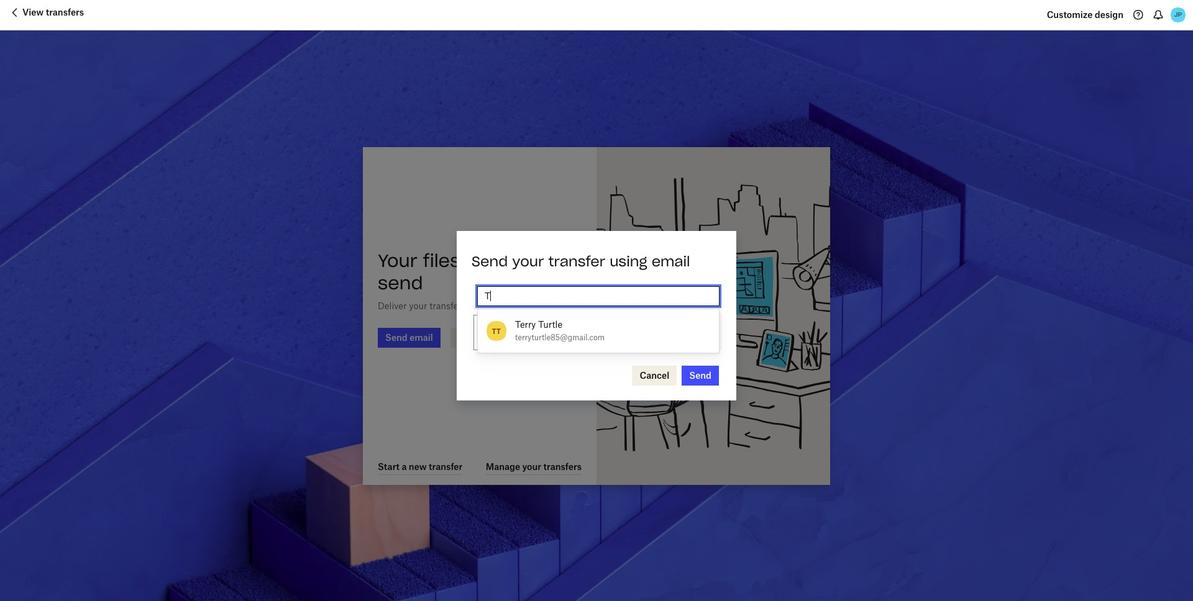 Task type: locate. For each thing, give the bounding box(es) containing it.
send inside button
[[690, 370, 712, 381]]

jp button
[[1169, 5, 1189, 25]]

design
[[1096, 9, 1124, 20]]

1 horizontal spatial transfer
[[549, 253, 606, 270]]

send for send your transfer using email
[[472, 253, 508, 270]]

via
[[464, 301, 476, 311]]

deliver
[[378, 301, 407, 311]]

1 vertical spatial your
[[409, 301, 427, 311]]

1 horizontal spatial email
[[652, 253, 691, 270]]

transfer
[[549, 253, 606, 270], [430, 301, 462, 311]]

terry turtle terryturtle85@gmail.com
[[516, 320, 605, 343]]

transfers
[[46, 7, 84, 17]]

your files are ready to send deliver your transfer via an email or a link.
[[378, 250, 578, 311]]

send up an
[[472, 253, 508, 270]]

are
[[466, 250, 496, 272]]

0 vertical spatial send
[[472, 253, 508, 270]]

customize design
[[1048, 9, 1124, 20]]

1 horizontal spatial your
[[513, 253, 544, 270]]

0 horizontal spatial email
[[491, 301, 513, 311]]

transfer inside your files are ready to send deliver your transfer via an email or a link.
[[430, 301, 462, 311]]

email right using
[[652, 253, 691, 270]]

a
[[527, 301, 531, 311]]

1 vertical spatial send
[[690, 370, 712, 381]]

email inside your files are ready to send deliver your transfer via an email or a link.
[[491, 301, 513, 311]]

link.
[[534, 301, 551, 311]]

1 vertical spatial email
[[491, 301, 513, 311]]

1 vertical spatial transfer
[[430, 301, 462, 311]]

cancel button
[[633, 366, 677, 386]]

send
[[472, 253, 508, 270], [690, 370, 712, 381]]

transfer left via
[[430, 301, 462, 311]]

files
[[423, 250, 460, 272]]

your
[[378, 250, 418, 272]]

email left or
[[491, 301, 513, 311]]

0 horizontal spatial your
[[409, 301, 427, 311]]

to
[[559, 250, 578, 272]]

your right deliver
[[409, 301, 427, 311]]

customize design button
[[1048, 5, 1124, 25]]

view
[[22, 7, 44, 17]]

terryturtle85@gmail.com
[[516, 333, 605, 343]]

turtle
[[539, 320, 563, 330]]

an
[[478, 301, 489, 311]]

0 horizontal spatial transfer
[[430, 301, 462, 311]]

email
[[652, 253, 691, 270], [491, 301, 513, 311]]

1 horizontal spatial send
[[690, 370, 712, 381]]

transfer up add email or name text field
[[549, 253, 606, 270]]

your left to
[[513, 253, 544, 270]]

send right cancel
[[690, 370, 712, 381]]

using
[[610, 253, 648, 270]]

your inside your files are ready to send deliver your transfer via an email or a link.
[[409, 301, 427, 311]]

0 horizontal spatial send
[[472, 253, 508, 270]]

Add a message text field
[[474, 315, 711, 351]]

your
[[513, 253, 544, 270], [409, 301, 427, 311]]

customize
[[1048, 9, 1093, 20]]

or
[[516, 301, 524, 311]]



Task type: vqa. For each thing, say whether or not it's contained in the screenshot.
top folder
no



Task type: describe. For each thing, give the bounding box(es) containing it.
Add email or name text field
[[485, 290, 713, 303]]

jp
[[1175, 11, 1183, 19]]

ready
[[502, 250, 554, 272]]

0 vertical spatial transfer
[[549, 253, 606, 270]]

view transfers
[[22, 7, 84, 17]]

view transfers button
[[7, 5, 84, 25]]

terry turtle option
[[478, 315, 719, 348]]

tt
[[492, 327, 501, 336]]

terry
[[516, 320, 536, 330]]

send your transfer using email
[[472, 253, 691, 270]]

send for send
[[690, 370, 712, 381]]

send
[[378, 272, 423, 294]]

cancel
[[640, 370, 670, 381]]

send button
[[682, 366, 719, 386]]

0 vertical spatial your
[[513, 253, 544, 270]]

0 vertical spatial email
[[652, 253, 691, 270]]



